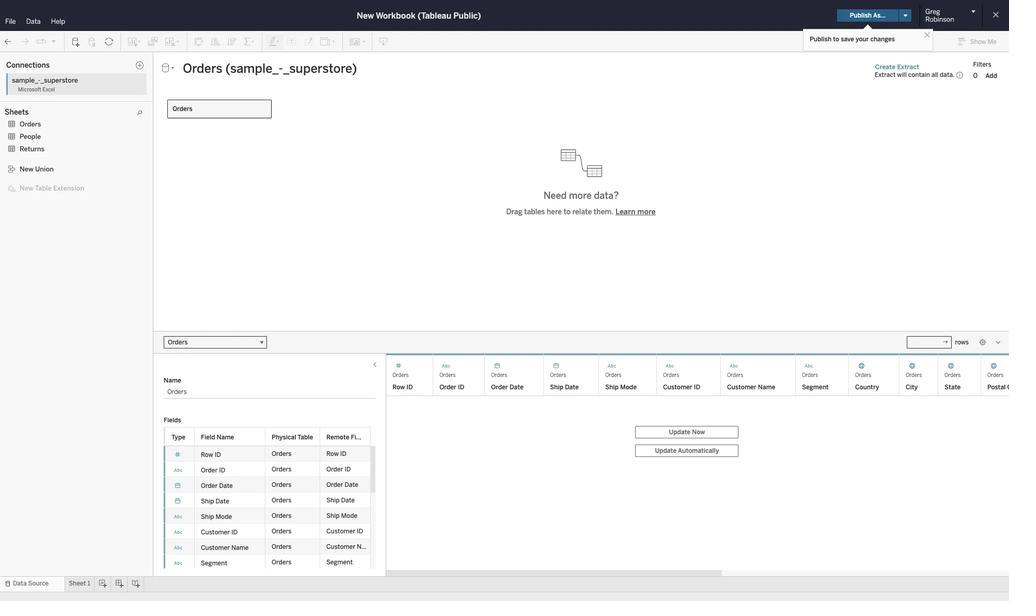 Task type: locate. For each thing, give the bounding box(es) containing it.
0 vertical spatial city
[[26, 144, 38, 151]]

robinson
[[926, 15, 954, 23]]

1 vertical spatial sheet 1
[[69, 580, 90, 587]]

analytics
[[48, 55, 77, 63]]

row
[[164, 446, 371, 461], [164, 461, 371, 477], [164, 477, 371, 492], [164, 492, 371, 508], [164, 508, 371, 523], [164, 523, 371, 539], [164, 539, 374, 554], [164, 554, 371, 570]]

tooltip
[[143, 181, 161, 187]]

data left source
[[13, 580, 27, 587]]

4 row from the top
[[164, 492, 371, 508]]

Search text field
[[3, 102, 70, 114]]

order id down field name at the bottom left of the page
[[201, 467, 225, 474]]

0 horizontal spatial sheet
[[69, 580, 86, 587]]

sheet down the rows
[[206, 92, 234, 107]]

update now button
[[635, 426, 739, 438]]

2 horizontal spatial row
[[393, 383, 405, 391]]

1 right source
[[87, 580, 90, 587]]

new down new union
[[20, 184, 33, 192]]

need
[[544, 190, 567, 201]]

1 horizontal spatial ship date
[[326, 497, 355, 504]]

ship date
[[550, 383, 579, 391], [326, 497, 355, 504], [201, 498, 229, 505]]

0 horizontal spatial to
[[564, 208, 571, 216]]

1 vertical spatial to
[[564, 208, 571, 216]]

c
[[1007, 383, 1009, 391]]

1 vertical spatial table
[[298, 434, 313, 441]]

1 horizontal spatial replay animation image
[[51, 38, 57, 44]]

add button
[[981, 71, 1002, 81]]

grid
[[386, 354, 1009, 576], [164, 427, 384, 601]]

microsoft
[[18, 87, 41, 93]]

customer
[[26, 165, 55, 173], [26, 176, 55, 183], [663, 383, 692, 391], [727, 383, 757, 391], [326, 528, 355, 535], [201, 529, 230, 536], [326, 543, 355, 550], [201, 544, 230, 551]]

greg
[[926, 8, 940, 15]]

Name text field
[[164, 386, 375, 398]]

order id
[[26, 198, 51, 205], [440, 383, 464, 391], [326, 466, 351, 473], [201, 467, 225, 474]]

more right learn
[[638, 208, 656, 216]]

0 vertical spatial extract
[[897, 63, 919, 71]]

0 vertical spatial to
[[833, 36, 839, 43]]

connections
[[6, 61, 50, 69]]

create extract link
[[875, 63, 920, 71]]

0 vertical spatial update
[[669, 428, 691, 436]]

6 row from the top
[[164, 523, 371, 539]]

0 horizontal spatial customer id
[[26, 165, 63, 173]]

publish to save your changes
[[810, 36, 895, 43]]

download image
[[379, 36, 389, 47]]

2 horizontal spatial mode
[[620, 383, 637, 391]]

orders
[[13, 70, 33, 77], [173, 105, 193, 113], [20, 120, 41, 128], [393, 372, 409, 378], [440, 372, 456, 378], [491, 372, 507, 378], [550, 372, 566, 378], [605, 372, 621, 378], [663, 372, 679, 378], [727, 372, 743, 378], [802, 372, 818, 378], [855, 372, 871, 378], [906, 372, 922, 378], [945, 372, 961, 378], [988, 372, 1004, 378], [272, 450, 292, 457], [272, 466, 292, 473], [272, 481, 292, 488], [272, 497, 292, 504], [272, 512, 292, 519], [272, 528, 292, 535], [272, 543, 292, 550], [272, 559, 292, 566]]

0 vertical spatial table
[[35, 184, 52, 192]]

0 horizontal spatial table
[[35, 184, 52, 192]]

publish as... button
[[837, 9, 899, 22]]

1 vertical spatial new
[[20, 165, 33, 173]]

data
[[26, 18, 41, 25], [6, 55, 21, 63], [13, 580, 27, 587]]

to
[[833, 36, 839, 43], [564, 208, 571, 216]]

order date
[[26, 187, 58, 194], [491, 383, 524, 391], [326, 481, 358, 488], [201, 482, 233, 489]]

orders inside orders postal c
[[988, 372, 1004, 378]]

all
[[932, 71, 938, 79]]

None text field
[[179, 60, 866, 76], [907, 336, 952, 348], [179, 60, 866, 76], [907, 336, 952, 348]]

redo image
[[20, 36, 30, 47]]

them.
[[594, 208, 613, 216]]

extract
[[897, 63, 919, 71], [875, 71, 896, 79]]

update down update now
[[655, 447, 677, 454]]

sheet 1 down the rows
[[206, 92, 242, 107]]

0 horizontal spatial country
[[26, 154, 50, 162]]

1 down columns
[[236, 92, 242, 107]]

0 vertical spatial country
[[26, 154, 50, 162]]

new
[[357, 11, 374, 20], [20, 165, 33, 173], [20, 184, 33, 192]]

grid containing type
[[164, 427, 384, 601]]

1 horizontal spatial city
[[906, 383, 918, 391]]

tables
[[9, 120, 30, 128]]

_superstore down orders (sample_-_superstore)
[[39, 81, 74, 88]]

source
[[28, 580, 49, 587]]

to left save in the top of the page
[[833, 36, 839, 43]]

0 horizontal spatial field
[[201, 434, 215, 441]]

physical table
[[272, 434, 313, 441]]

country
[[26, 154, 50, 162], [855, 383, 879, 391]]

orders postal c
[[988, 372, 1009, 391]]

replay animation image right redo icon
[[36, 36, 46, 47]]

remote
[[326, 434, 349, 441]]

_superstore up "excel"
[[41, 76, 78, 84]]

0 vertical spatial sheet
[[206, 92, 234, 107]]

1 vertical spatial publish
[[810, 36, 832, 43]]

2 vertical spatial data
[[13, 580, 27, 587]]

row
[[393, 383, 405, 391], [326, 450, 339, 457], [201, 451, 213, 458]]

table for physical
[[298, 434, 313, 441]]

physical
[[272, 434, 296, 441]]

public)
[[454, 11, 481, 20]]

row id down the remote
[[326, 450, 347, 457]]

1 horizontal spatial 1
[[236, 92, 242, 107]]

table down union
[[35, 184, 52, 192]]

show
[[970, 38, 986, 45]]

sheet 1 right source
[[69, 580, 90, 587]]

fields
[[164, 417, 181, 424]]

now
[[692, 428, 705, 436]]

to right here
[[564, 208, 571, 216]]

1 horizontal spatial country
[[855, 383, 879, 391]]

clear sheet image
[[164, 36, 181, 47]]

1 vertical spatial data
[[6, 55, 21, 63]]

update inside update now button
[[669, 428, 691, 436]]

sheet right source
[[69, 580, 86, 587]]

new up show/hide cards image
[[357, 11, 374, 20]]

postal
[[988, 383, 1006, 391]]

id inside "orders row id"
[[407, 383, 413, 391]]

new for new table extension
[[20, 184, 33, 192]]

1 vertical spatial update
[[655, 447, 677, 454]]

city left state
[[906, 383, 918, 391]]

_superstore
[[41, 76, 78, 84], [39, 81, 74, 88]]

update for update automatically
[[655, 447, 677, 454]]

data up redo icon
[[26, 18, 41, 25]]

8 row from the top
[[164, 554, 371, 570]]

(copy)
[[75, 81, 94, 88]]

extract down create
[[875, 71, 896, 79]]

sample_- down "connections"
[[13, 81, 39, 88]]

0 horizontal spatial 1
[[87, 580, 90, 587]]

7 row from the top
[[164, 539, 374, 554]]

2 field from the left
[[351, 434, 365, 441]]

row id down field name at the bottom left of the page
[[201, 451, 221, 458]]

1
[[236, 92, 242, 107], [87, 580, 90, 587]]

orders inside "orders row id"
[[393, 372, 409, 378]]

1 horizontal spatial grid
[[386, 354, 1009, 576]]

sample_- up microsoft
[[12, 76, 41, 84]]

publish inside button
[[850, 12, 872, 19]]

highlight image
[[269, 36, 280, 47]]

state
[[945, 383, 961, 391]]

sheet 1
[[206, 92, 242, 107], [69, 580, 90, 587]]

create extract
[[875, 63, 919, 71]]

as...
[[873, 12, 886, 19]]

extract up will in the right top of the page
[[897, 63, 919, 71]]

0 horizontal spatial row id
[[201, 451, 221, 458]]

order id right "orders row id"
[[440, 383, 464, 391]]

update inside update automatically button
[[655, 447, 677, 454]]

data.
[[940, 71, 955, 79]]

2 vertical spatial new
[[20, 184, 33, 192]]

2 horizontal spatial ship mode
[[605, 383, 637, 391]]

0 horizontal spatial row
[[201, 451, 213, 458]]

1 horizontal spatial field
[[351, 434, 365, 441]]

update automatically button
[[635, 444, 739, 457]]

id
[[57, 165, 63, 173], [45, 198, 51, 205], [407, 383, 413, 391], [458, 383, 464, 391], [694, 383, 700, 391], [340, 450, 347, 457], [215, 451, 221, 458], [345, 466, 351, 473], [219, 467, 225, 474], [357, 528, 363, 535], [231, 529, 238, 536]]

0 horizontal spatial more
[[569, 190, 592, 201]]

totals image
[[243, 36, 256, 47]]

type
[[171, 434, 185, 441]]

orders inside orders customer id
[[663, 372, 679, 378]]

field right the remote
[[351, 434, 365, 441]]

1 vertical spatial sheet
[[69, 580, 86, 587]]

field name
[[201, 434, 234, 441]]

undo image
[[3, 36, 13, 47]]

1 vertical spatial country
[[855, 383, 879, 391]]

0 horizontal spatial replay animation image
[[36, 36, 46, 47]]

field right type
[[201, 434, 215, 441]]

more up the drag tables here to relate them. learn more
[[569, 190, 592, 201]]

update left now
[[669, 428, 691, 436]]

0 vertical spatial new
[[357, 11, 374, 20]]

extension
[[53, 184, 84, 192]]

city down people
[[26, 144, 38, 151]]

replay animation image
[[36, 36, 46, 47], [51, 38, 57, 44]]

0 horizontal spatial extract
[[875, 71, 896, 79]]

sort descending image
[[227, 36, 237, 47]]

1 vertical spatial 1
[[87, 580, 90, 587]]

new data source image
[[71, 36, 81, 47]]

1 horizontal spatial table
[[298, 434, 313, 441]]

duplicate image
[[148, 36, 158, 47]]

5 row from the top
[[164, 508, 371, 523]]

0 horizontal spatial grid
[[164, 427, 384, 601]]

3 row from the top
[[164, 477, 371, 492]]

category
[[26, 133, 53, 140]]

0 vertical spatial more
[[569, 190, 592, 201]]

1 horizontal spatial more
[[638, 208, 656, 216]]

publish left save in the top of the page
[[810, 36, 832, 43]]

1 horizontal spatial to
[[833, 36, 839, 43]]

sheets
[[5, 108, 29, 117]]

id inside orders customer id
[[694, 383, 700, 391]]

publish left "as..."
[[850, 12, 872, 19]]

0 horizontal spatial publish
[[810, 36, 832, 43]]

table right physical
[[298, 434, 313, 441]]

new left union
[[20, 165, 33, 173]]

replay animation image up analytics
[[51, 38, 57, 44]]

refresh data source image
[[104, 36, 114, 47]]

1 horizontal spatial extract
[[897, 63, 919, 71]]

date
[[45, 187, 58, 194], [510, 383, 524, 391], [565, 383, 579, 391], [345, 481, 358, 488], [219, 482, 233, 489], [341, 497, 355, 504], [216, 498, 229, 505]]

customer id
[[26, 165, 63, 173], [326, 528, 363, 535], [201, 529, 238, 536]]

size
[[147, 152, 158, 159]]

publish for publish as...
[[850, 12, 872, 19]]

1 vertical spatial more
[[638, 208, 656, 216]]

pages
[[119, 55, 136, 62]]

city
[[26, 144, 38, 151], [906, 383, 918, 391]]

data down undo 'icon'
[[6, 55, 21, 63]]

1 horizontal spatial sheet 1
[[206, 92, 242, 107]]

extract inside create extract link
[[897, 63, 919, 71]]

0 vertical spatial publish
[[850, 12, 872, 19]]

sample_- inside sample_-_superstore microsoft excel
[[12, 76, 41, 84]]

table for new
[[35, 184, 52, 192]]

sample_-_superstore microsoft excel
[[12, 76, 78, 93]]

1 horizontal spatial publish
[[850, 12, 872, 19]]

mode
[[620, 383, 637, 391], [341, 512, 357, 519], [216, 513, 232, 520]]

save
[[841, 36, 854, 43]]

row group
[[164, 446, 374, 601]]

orders customer id
[[663, 372, 700, 391]]

_superstore inside sample_-_superstore microsoft excel
[[41, 76, 78, 84]]



Task type: describe. For each thing, give the bounding box(es) containing it.
show/hide cards image
[[349, 36, 366, 47]]

0 horizontal spatial city
[[26, 144, 38, 151]]

0 vertical spatial data
[[26, 18, 41, 25]]

contain
[[908, 71, 930, 79]]

update automatically
[[655, 447, 719, 454]]

pause auto updates image
[[87, 36, 98, 47]]

publish for publish to save your changes
[[810, 36, 832, 43]]

excel
[[43, 87, 55, 93]]

orders state
[[945, 372, 961, 391]]

1 horizontal spatial sheet
[[206, 92, 234, 107]]

publish as...
[[850, 12, 886, 19]]

orders row id
[[393, 372, 413, 391]]

data?
[[594, 190, 619, 201]]

here
[[547, 208, 562, 216]]

row group containing orders
[[164, 446, 374, 601]]

_superstore)
[[63, 70, 100, 77]]

0 horizontal spatial ship mode
[[201, 513, 232, 520]]

fit image
[[320, 36, 336, 47]]

columns
[[214, 55, 240, 62]]

0 vertical spatial sheet 1
[[206, 92, 242, 107]]

data source
[[13, 580, 49, 587]]

update now
[[669, 428, 705, 436]]

order id down new table extension
[[26, 198, 51, 205]]

1 horizontal spatial ship mode
[[326, 512, 357, 519]]

close image
[[922, 30, 932, 40]]

0 horizontal spatial sheet 1
[[69, 580, 90, 587]]

1 horizontal spatial segment
[[326, 559, 353, 566]]

remote field name
[[326, 434, 384, 441]]

1 horizontal spatial mode
[[341, 512, 357, 519]]

show me
[[970, 38, 997, 45]]

row inside "orders row id"
[[393, 383, 405, 391]]

tables
[[524, 208, 545, 216]]

0 horizontal spatial mode
[[216, 513, 232, 520]]

people
[[20, 133, 41, 140]]

me
[[988, 38, 997, 45]]

extract will contain all data.
[[875, 71, 955, 79]]

drag
[[506, 208, 523, 216]]

update for update now
[[669, 428, 691, 436]]

0
[[973, 72, 978, 79]]

need more data?
[[544, 190, 619, 201]]

(sample_-
[[34, 70, 63, 77]]

new worksheet image
[[127, 36, 142, 47]]

swap rows and columns image
[[194, 36, 204, 47]]

rows
[[955, 339, 969, 346]]

new for new union
[[20, 165, 33, 173]]

learn
[[616, 208, 636, 216]]

greg robinson
[[926, 8, 954, 23]]

filters
[[973, 61, 992, 68]]

1 field from the left
[[201, 434, 215, 441]]

0 vertical spatial 1
[[236, 92, 242, 107]]

grid containing row id
[[386, 354, 1009, 576]]

(tableau
[[418, 11, 451, 20]]

_superstore for microsoft
[[41, 76, 78, 84]]

format workbook image
[[303, 36, 314, 47]]

returns
[[20, 145, 45, 153]]

sort ascending image
[[210, 36, 221, 47]]

1 horizontal spatial row
[[326, 450, 339, 457]]

sample_- for sample_-_superstore microsoft excel
[[12, 76, 41, 84]]

collapse image
[[95, 56, 101, 62]]

_superstore for (copy)
[[39, 81, 74, 88]]

1 row from the top
[[164, 446, 371, 461]]

1 horizontal spatial customer id
[[201, 529, 238, 536]]

show me button
[[954, 34, 1006, 50]]

0 horizontal spatial ship date
[[201, 498, 229, 505]]

new workbook (tableau public)
[[357, 11, 481, 20]]

your
[[856, 36, 869, 43]]

relate
[[572, 208, 592, 216]]

create
[[875, 63, 896, 71]]

customer inside orders customer id
[[663, 383, 692, 391]]

file
[[5, 18, 16, 25]]

changes
[[871, 36, 895, 43]]

marks
[[119, 109, 137, 116]]

order id down the remote
[[326, 466, 351, 473]]

1 vertical spatial extract
[[875, 71, 896, 79]]

will
[[897, 71, 907, 79]]

orders (sample_-_superstore)
[[13, 70, 100, 77]]

union
[[35, 165, 54, 173]]

0 horizontal spatial segment
[[201, 560, 227, 567]]

1 vertical spatial city
[[906, 383, 918, 391]]

help
[[51, 18, 65, 25]]

2 horizontal spatial segment
[[802, 383, 829, 391]]

2 horizontal spatial customer id
[[326, 528, 363, 535]]

add
[[986, 72, 997, 79]]

sample_-_superstore (copy)
[[13, 81, 94, 88]]

rows
[[214, 73, 229, 80]]

automatically
[[678, 447, 719, 454]]

new for new workbook (tableau public)
[[357, 11, 374, 20]]

1 horizontal spatial row id
[[326, 450, 347, 457]]

new union
[[20, 165, 54, 173]]

drag tables here to relate them. learn more
[[506, 208, 656, 216]]

learn more link
[[615, 207, 656, 217]]

sample_- for sample_-_superstore (copy)
[[13, 81, 39, 88]]

2 row from the top
[[164, 461, 371, 477]]

new table extension
[[20, 184, 84, 192]]

workbook
[[376, 11, 416, 20]]

2 horizontal spatial ship date
[[550, 383, 579, 391]]

show labels image
[[287, 36, 297, 47]]



Task type: vqa. For each thing, say whether or not it's contained in the screenshot.


